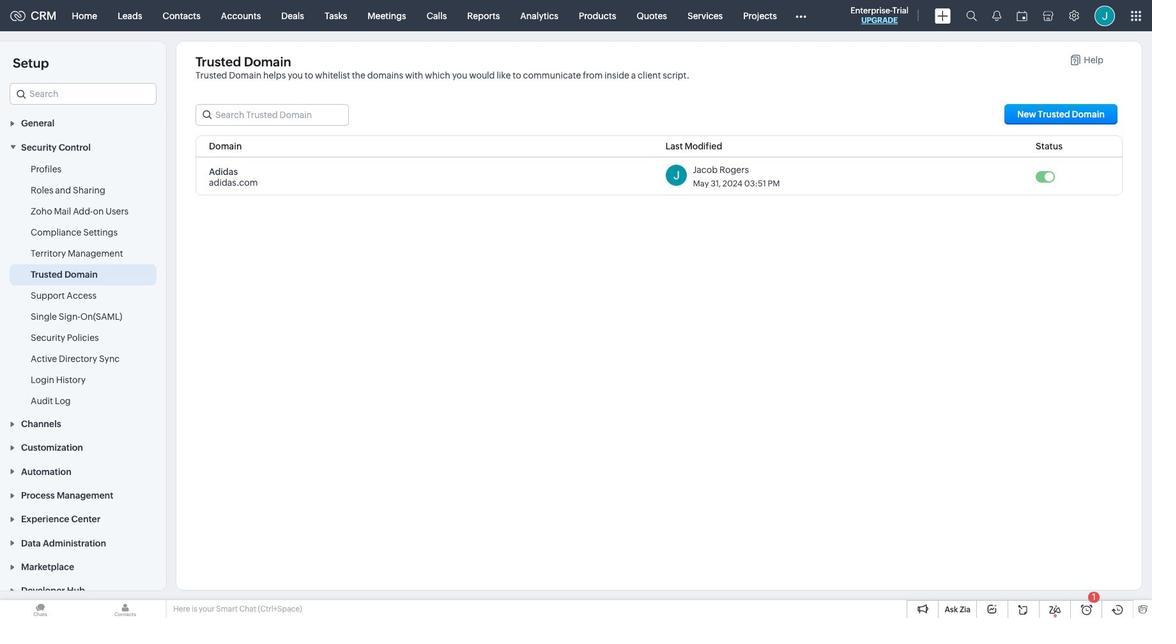 Task type: describe. For each thing, give the bounding box(es) containing it.
search image
[[966, 10, 977, 21]]

Other Modules field
[[787, 5, 815, 26]]

contacts image
[[85, 601, 166, 619]]

profile element
[[1087, 0, 1123, 31]]

create menu element
[[927, 0, 959, 31]]

profile image
[[1095, 5, 1115, 26]]

signals element
[[985, 0, 1009, 31]]

create menu image
[[935, 8, 951, 23]]



Task type: vqa. For each thing, say whether or not it's contained in the screenshot.
the Signals image
yes



Task type: locate. For each thing, give the bounding box(es) containing it.
logo image
[[10, 11, 26, 21]]

calendar image
[[1017, 11, 1028, 21]]

chats image
[[0, 601, 81, 619]]

search element
[[959, 0, 985, 31]]

 image
[[666, 165, 687, 186]]

None field
[[10, 83, 157, 105]]

region
[[0, 159, 166, 412]]

signals image
[[993, 10, 1002, 21]]

Search Trusted Domain text field
[[196, 105, 348, 125]]

Search text field
[[10, 84, 156, 104]]



